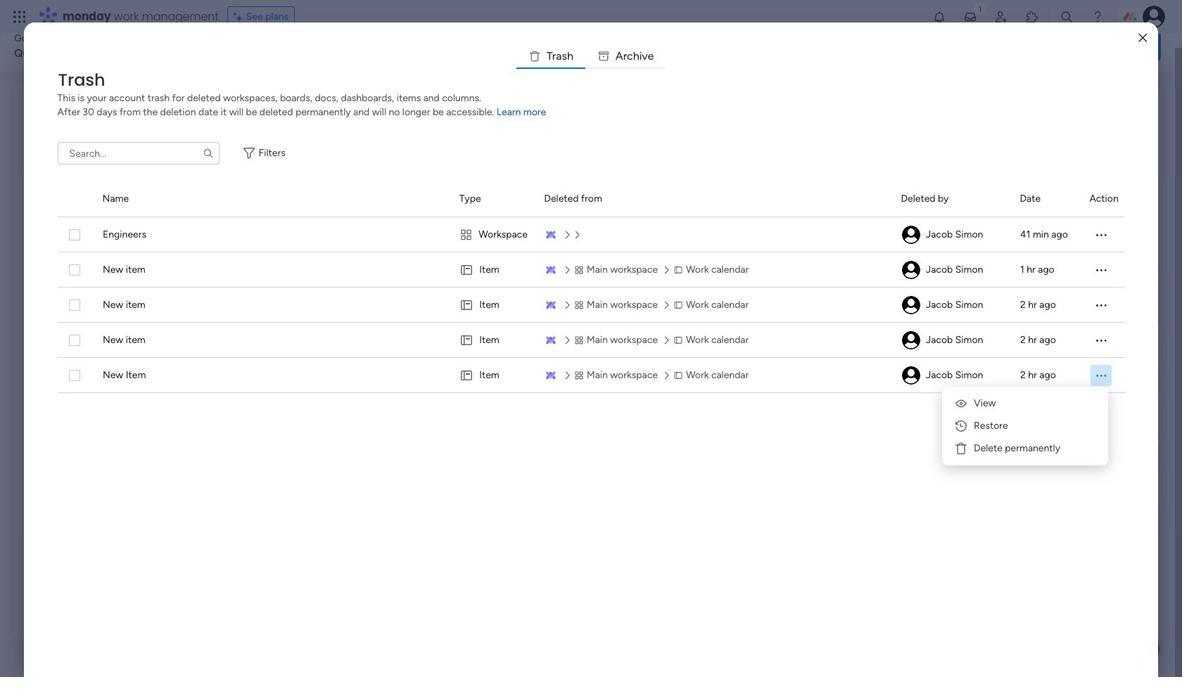 Task type: describe. For each thing, give the bounding box(es) containing it.
select product image
[[13, 10, 27, 24]]

close recently visited image
[[31, 101, 48, 118]]

2 jacob simon image from the top
[[902, 261, 920, 279]]

4 row from the top
[[57, 323, 1125, 358]]

getting started element
[[950, 322, 1161, 378]]

3 column header from the left
[[459, 182, 527, 217]]

1 menu image from the top
[[1094, 228, 1108, 242]]

close image
[[1139, 33, 1147, 43]]

2 menu item from the top
[[948, 415, 1103, 438]]

1 row from the top
[[57, 217, 1125, 253]]

Search for items in the recycle bin search field
[[57, 142, 219, 165]]

see plans image
[[233, 9, 246, 25]]

2 vertical spatial menu image
[[1094, 369, 1108, 382]]

public dashboard image
[[268, 243, 283, 258]]

contact sales element
[[950, 457, 1161, 513]]

jacob simon image for menu image to the middle
[[902, 296, 920, 315]]

help image
[[1091, 10, 1105, 24]]

5 column header from the left
[[901, 182, 1003, 217]]

quick search results list box
[[31, 118, 916, 304]]

roy mann image
[[64, 369, 92, 398]]

jacob simon image for second menu icon from the top
[[902, 331, 920, 350]]

public board image
[[49, 243, 64, 258]]

lottie animation image
[[552, 20, 947, 73]]

7 column header from the left
[[1090, 182, 1125, 217]]

invite members image
[[994, 10, 1008, 24]]

2 column header from the left
[[102, 182, 442, 217]]

2 menu image from the top
[[1094, 334, 1108, 348]]

3 jacob simon image from the top
[[902, 367, 920, 385]]

0 vertical spatial menu image
[[1094, 263, 1108, 277]]



Task type: locate. For each thing, give the bounding box(es) containing it.
1 column header from the left
[[57, 182, 86, 217]]

row
[[57, 217, 1125, 253], [57, 253, 1125, 288], [57, 288, 1125, 323], [57, 323, 1125, 358], [57, 358, 1125, 393]]

0 vertical spatial jacob simon image
[[902, 226, 920, 244]]

row group
[[57, 182, 1125, 217]]

view image
[[954, 397, 968, 411]]

1 horizontal spatial add to favorites image
[[658, 243, 672, 257]]

search everything image
[[1060, 10, 1074, 24]]

5 row from the top
[[57, 358, 1125, 393]]

menu item down restore image at the right
[[948, 438, 1103, 460]]

menu menu
[[948, 393, 1103, 460]]

jacob simon image
[[902, 226, 920, 244], [902, 261, 920, 279], [902, 367, 920, 385]]

0 vertical spatial jacob simon image
[[1143, 6, 1165, 28]]

search image
[[202, 148, 214, 159]]

2 row from the top
[[57, 253, 1125, 288]]

add to favorites image for public board image
[[658, 243, 672, 257]]

1 add to favorites image from the left
[[439, 243, 453, 257]]

close update feed (inbox) image
[[31, 321, 48, 338]]

menu image
[[1094, 263, 1108, 277], [1094, 298, 1108, 312], [1094, 369, 1108, 382]]

table
[[57, 182, 1125, 655]]

1 element
[[173, 321, 190, 338]]

2 add to favorites image from the left
[[658, 243, 672, 257]]

1 vertical spatial jacob simon image
[[902, 261, 920, 279]]

3 row from the top
[[57, 288, 1125, 323]]

menu item
[[948, 393, 1103, 415], [948, 415, 1103, 438], [948, 438, 1103, 460]]

component image
[[487, 265, 500, 278]]

0 vertical spatial menu image
[[1094, 228, 1108, 242]]

notifications image
[[932, 10, 946, 24]]

restore image
[[954, 419, 968, 433]]

update feed image
[[963, 10, 977, 24]]

2 vertical spatial jacob simon image
[[902, 331, 920, 350]]

close my workspaces image
[[31, 514, 48, 531]]

1 vertical spatial menu image
[[1094, 298, 1108, 312]]

menu item up the contact sales "element"
[[948, 415, 1103, 438]]

delete permanently image
[[954, 442, 968, 456]]

help center element
[[950, 389, 1161, 446]]

3 menu item from the top
[[948, 438, 1103, 460]]

cell
[[459, 217, 527, 253], [901, 217, 1003, 253], [459, 253, 527, 288], [901, 253, 1003, 288], [459, 288, 527, 323], [901, 288, 1003, 323], [459, 323, 527, 358], [901, 323, 1003, 358], [459, 358, 527, 393], [901, 358, 1003, 393], [1090, 358, 1125, 393]]

menu item down the getting started element
[[948, 393, 1103, 415]]

6 column header from the left
[[1020, 182, 1073, 217]]

column header
[[57, 182, 86, 217], [102, 182, 442, 217], [459, 182, 527, 217], [544, 182, 884, 217], [901, 182, 1003, 217], [1020, 182, 1073, 217], [1090, 182, 1125, 217]]

menu image
[[1094, 228, 1108, 242], [1094, 334, 1108, 348]]

2 vertical spatial jacob simon image
[[902, 367, 920, 385]]

lottie animation element
[[552, 20, 947, 73]]

1 vertical spatial menu image
[[1094, 334, 1108, 348]]

0 horizontal spatial add to favorites image
[[439, 243, 453, 257]]

add to favorites image for public dashboard icon
[[439, 243, 453, 257]]

4 column header from the left
[[544, 182, 884, 217]]

add to favorites image
[[439, 243, 453, 257], [658, 243, 672, 257]]

jacob simon image
[[1143, 6, 1165, 28], [902, 296, 920, 315], [902, 331, 920, 350]]

1 vertical spatial jacob simon image
[[902, 296, 920, 315]]

public board image
[[487, 243, 502, 258]]

1 jacob simon image from the top
[[902, 226, 920, 244]]

1 menu item from the top
[[948, 393, 1103, 415]]

None search field
[[57, 142, 219, 165]]

add to favorites image
[[220, 243, 234, 257]]

monday marketplace image
[[1025, 10, 1039, 24]]

1 image
[[974, 1, 987, 17]]



Task type: vqa. For each thing, say whether or not it's contained in the screenshot.
1st Add to favorites icon
yes



